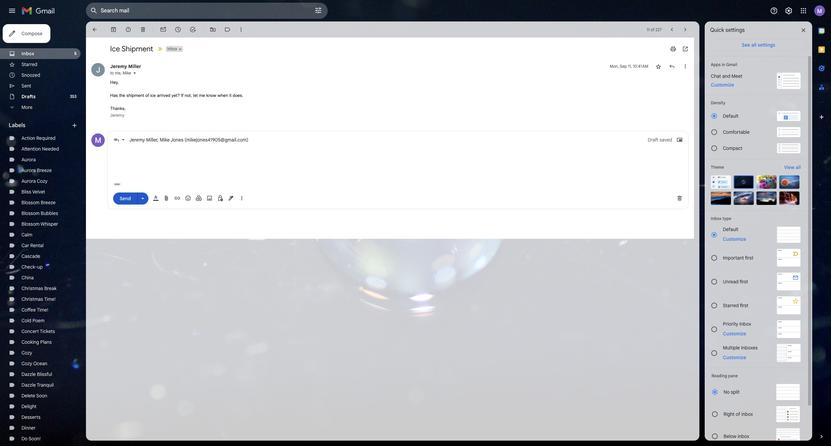 Task type: locate. For each thing, give the bounding box(es) containing it.
0 vertical spatial starred
[[21, 61, 37, 67]]

it
[[229, 93, 231, 98]]

show trimmed content image
[[113, 183, 121, 186]]

, for me
[[121, 71, 122, 76]]

2 vertical spatial blossom
[[21, 221, 40, 227]]

1 horizontal spatial miller
[[146, 137, 157, 143]]

0 horizontal spatial settings
[[726, 27, 745, 34]]

1 horizontal spatial starred
[[723, 303, 739, 309]]

0 vertical spatial aurora
[[21, 157, 36, 163]]

miller for jeremy miller , mike jones (mikejones41905@gmail.com)
[[146, 137, 157, 143]]

attach files image
[[163, 195, 170, 202]]

do soon! link
[[21, 436, 41, 442]]

me right the to
[[115, 71, 121, 76]]

0 vertical spatial dazzle
[[21, 372, 36, 378]]

, for miller
[[157, 137, 159, 143]]

0 vertical spatial blossom
[[21, 200, 40, 206]]

aurora up bliss
[[21, 178, 36, 184]]

default
[[723, 113, 738, 119], [723, 227, 738, 233]]

1 vertical spatial first
[[740, 279, 748, 285]]

theme element
[[711, 164, 724, 171]]

jeremy down 'thanks,'
[[110, 113, 124, 118]]

blossom down bliss velvet link
[[21, 200, 40, 206]]

1 vertical spatial all
[[796, 165, 801, 171]]

inboxes
[[741, 345, 758, 351]]

customize up important
[[723, 236, 746, 242]]

dazzle
[[21, 372, 36, 378], [21, 382, 36, 388]]

starred inside 'labels' navigation
[[21, 61, 37, 67]]

breeze up bubbles
[[41, 200, 56, 206]]

jeremy for jeremy miller
[[110, 63, 127, 70]]

inbox down the snooze icon
[[167, 46, 177, 51]]

1 vertical spatial starred
[[723, 303, 739, 309]]

1 vertical spatial cozy
[[21, 350, 32, 356]]

blossom
[[21, 200, 40, 206], [21, 211, 40, 217], [21, 221, 40, 227]]

2 blossom from the top
[[21, 211, 40, 217]]

1 vertical spatial blossom
[[21, 211, 40, 217]]

1 vertical spatial mike
[[160, 137, 170, 143]]

inbox up starred link
[[21, 51, 34, 57]]

cascade link
[[21, 254, 40, 260]]

1 blossom from the top
[[21, 200, 40, 206]]

inbox right below
[[738, 434, 749, 440]]

first right important
[[745, 255, 753, 261]]

reading
[[712, 374, 727, 379]]

0 vertical spatial jeremy
[[110, 63, 127, 70]]

2 vertical spatial of
[[736, 412, 740, 418]]

0 vertical spatial mike
[[123, 71, 131, 76]]

inbox for inbox link
[[21, 51, 34, 57]]

arrived
[[157, 93, 170, 98]]

does.
[[233, 93, 243, 98]]

customize button
[[707, 81, 738, 89], [719, 235, 750, 243], [719, 330, 750, 338], [719, 354, 750, 362]]

customize down priority inbox at the right of the page
[[723, 331, 746, 337]]

inbox for inbox button
[[167, 46, 177, 51]]

settings right quick
[[726, 27, 745, 34]]

0 horizontal spatial miller
[[128, 63, 141, 70]]

inbox right right
[[741, 412, 753, 418]]

unread
[[723, 279, 738, 285]]

first right unread
[[740, 279, 748, 285]]

1 default from the top
[[723, 113, 738, 119]]

reading pane
[[712, 374, 738, 379]]

settings
[[726, 27, 745, 34], [758, 42, 775, 48]]

show details image
[[132, 71, 137, 75]]

11,
[[628, 64, 632, 69]]

starred up snoozed link
[[21, 61, 37, 67]]

mike left jones at the top of the page
[[160, 137, 170, 143]]

dazzle down cozy ocean link
[[21, 372, 36, 378]]

all inside button
[[796, 165, 801, 171]]

action required link
[[21, 135, 55, 141]]

default up comfortable
[[723, 113, 738, 119]]

1 horizontal spatial me
[[199, 93, 205, 98]]

settings inside quick settings element
[[726, 27, 745, 34]]

compose button
[[3, 24, 51, 43]]

0 vertical spatial default
[[723, 113, 738, 119]]

blossom for blossom whisper
[[21, 221, 40, 227]]

default down type
[[723, 227, 738, 233]]

1 vertical spatial breeze
[[41, 200, 56, 206]]

main menu image
[[8, 7, 16, 15]]

breeze for aurora breeze
[[37, 168, 52, 174]]

miller
[[128, 63, 141, 70], [146, 137, 157, 143]]

starred for starred first
[[723, 303, 739, 309]]

mike
[[123, 71, 131, 76], [160, 137, 170, 143]]

inbox link
[[21, 51, 34, 57]]

0 vertical spatial of
[[651, 27, 654, 32]]

customize inside chat and meet customize
[[711, 82, 734, 88]]

aurora for aurora breeze
[[21, 168, 36, 174]]

, left jones at the top of the page
[[157, 137, 159, 143]]

insert files using drive image
[[195, 195, 202, 202]]

time! for christmas time!
[[44, 296, 56, 303]]

blossom whisper link
[[21, 221, 58, 227]]

2 vertical spatial aurora
[[21, 178, 36, 184]]

starred up priority
[[723, 303, 739, 309]]

see all settings button
[[710, 39, 807, 51]]

1 horizontal spatial settings
[[758, 42, 775, 48]]

cozy down cooking
[[21, 350, 32, 356]]

1 vertical spatial time!
[[37, 307, 48, 313]]

time! up poem
[[37, 307, 48, 313]]

1 vertical spatial default
[[723, 227, 738, 233]]

2 horizontal spatial of
[[736, 412, 740, 418]]

toggle confidential mode image
[[217, 195, 224, 202]]

inbox button
[[166, 46, 178, 52]]

0 vertical spatial first
[[745, 255, 753, 261]]

of left ice
[[145, 93, 149, 98]]

thanks,
[[110, 106, 126, 111]]

move to image
[[210, 26, 216, 33]]

customize
[[711, 82, 734, 88], [723, 236, 746, 242], [723, 331, 746, 337], [723, 355, 746, 361]]

Search mail text field
[[101, 7, 295, 14]]

1 horizontal spatial all
[[796, 165, 801, 171]]

all inside button
[[751, 42, 756, 48]]

drafts
[[21, 94, 36, 100]]

of for 11
[[651, 27, 654, 32]]

0 vertical spatial ,
[[121, 71, 122, 76]]

important
[[723, 255, 744, 261]]

customize button for default
[[719, 235, 750, 243]]

1 vertical spatial dazzle
[[21, 382, 36, 388]]

jeremy right the type of response image
[[129, 137, 145, 143]]

aurora cozy
[[21, 178, 47, 184]]

customize button up important
[[719, 235, 750, 243]]

up
[[37, 264, 43, 270]]

first up priority inbox at the right of the page
[[740, 303, 748, 309]]

dazzle for dazzle tranquil
[[21, 382, 36, 388]]

ice
[[150, 93, 156, 98]]

concert
[[21, 329, 39, 335]]

1 horizontal spatial ,
[[157, 137, 159, 143]]

report spam image
[[125, 26, 132, 33]]

1 vertical spatial miller
[[146, 137, 157, 143]]

labels image
[[224, 26, 231, 33]]

1 vertical spatial ,
[[157, 137, 159, 143]]

car
[[21, 243, 29, 249]]

0 vertical spatial all
[[751, 42, 756, 48]]

0 horizontal spatial of
[[145, 93, 149, 98]]

1 vertical spatial me
[[199, 93, 205, 98]]

the shipment
[[119, 93, 144, 98]]

blossom up calm "link"
[[21, 221, 40, 227]]

0 vertical spatial breeze
[[37, 168, 52, 174]]

miller up show details icon
[[128, 63, 141, 70]]

archive image
[[110, 26, 117, 33]]

2 aurora from the top
[[21, 168, 36, 174]]

support image
[[770, 7, 778, 15]]

labels navigation
[[0, 21, 86, 447]]

inbox inside button
[[167, 46, 177, 51]]

0 vertical spatial time!
[[44, 296, 56, 303]]

newer image
[[669, 26, 675, 33]]

no split
[[724, 389, 740, 396]]

cozy up velvet
[[37, 178, 47, 184]]

first for unread first
[[740, 279, 748, 285]]

quick settings
[[710, 27, 745, 34]]

inbox inside 'labels' navigation
[[21, 51, 34, 57]]

right of inbox
[[724, 412, 753, 418]]

settings right see on the right of page
[[758, 42, 775, 48]]

more button
[[0, 102, 81, 113]]

coffee time! link
[[21, 307, 48, 313]]

see
[[742, 42, 750, 48]]

when
[[218, 93, 228, 98]]

0 horizontal spatial mike
[[123, 71, 131, 76]]

view all button
[[780, 164, 805, 172]]

1 horizontal spatial mike
[[160, 137, 170, 143]]

1 aurora from the top
[[21, 157, 36, 163]]

3 blossom from the top
[[21, 221, 40, 227]]

cozy down cozy link
[[21, 361, 32, 367]]

1 horizontal spatial of
[[651, 27, 654, 32]]

1 christmas from the top
[[21, 286, 43, 292]]

advanced search options image
[[312, 4, 325, 17]]

2 christmas from the top
[[21, 296, 43, 303]]

customize button for priority inbox
[[719, 330, 750, 338]]

send button
[[113, 193, 137, 205]]

0 horizontal spatial ,
[[121, 71, 122, 76]]

delete soon
[[21, 393, 47, 399]]

and
[[722, 73, 730, 79]]

tab list
[[812, 21, 831, 422]]

customize button down and at right
[[707, 81, 738, 89]]

1 vertical spatial aurora
[[21, 168, 36, 174]]

yet?
[[172, 93, 180, 98]]

time! down break
[[44, 296, 56, 303]]

, down "jeremy miller"
[[121, 71, 122, 76]]

customize down multiple
[[723, 355, 746, 361]]

inbox left type
[[711, 216, 721, 221]]

mon, sep 11, 10:41 am cell
[[610, 63, 648, 70]]

christmas up coffee time!
[[21, 296, 43, 303]]

1 vertical spatial jeremy
[[110, 113, 124, 118]]

blossom whisper
[[21, 221, 58, 227]]

0 vertical spatial miller
[[128, 63, 141, 70]]

bliss
[[21, 189, 31, 195]]

let
[[193, 93, 198, 98]]

2 vertical spatial cozy
[[21, 361, 32, 367]]

0 vertical spatial me
[[115, 71, 121, 76]]

drafts link
[[21, 94, 36, 100]]

aurora down aurora link at the left
[[21, 168, 36, 174]]

multiple
[[723, 345, 740, 351]]

apps in gmail
[[711, 62, 737, 67]]

0 horizontal spatial me
[[115, 71, 121, 76]]

1 dazzle from the top
[[21, 372, 36, 378]]

meet
[[732, 73, 742, 79]]

check-up
[[21, 264, 43, 270]]

christmas for christmas time!
[[21, 296, 43, 303]]

breeze for blossom breeze
[[41, 200, 56, 206]]

of right right
[[736, 412, 740, 418]]

first for starred first
[[740, 303, 748, 309]]

0 vertical spatial christmas
[[21, 286, 43, 292]]

3 aurora from the top
[[21, 178, 36, 184]]

ice shipment
[[110, 44, 153, 53]]

jeremy up to me , mike at top left
[[110, 63, 127, 70]]

1 vertical spatial christmas
[[21, 296, 43, 303]]

0 vertical spatial inbox
[[741, 412, 753, 418]]

customize button down multiple
[[719, 354, 750, 362]]

dazzle up delete
[[21, 382, 36, 388]]

christmas down china
[[21, 286, 43, 292]]

me right let
[[199, 93, 205, 98]]

2 vertical spatial first
[[740, 303, 748, 309]]

2 vertical spatial jeremy
[[129, 137, 145, 143]]

0 horizontal spatial starred
[[21, 61, 37, 67]]

all
[[751, 42, 756, 48], [796, 165, 801, 171]]

labels
[[9, 122, 25, 129]]

concert tickets link
[[21, 329, 55, 335]]

all right view
[[796, 165, 801, 171]]

cooking plans
[[21, 339, 52, 346]]

all right see on the right of page
[[751, 42, 756, 48]]

not,
[[185, 93, 192, 98]]

customize button down priority inbox at the right of the page
[[719, 330, 750, 338]]

to me , mike
[[110, 71, 131, 76]]

miller left jones at the top of the page
[[146, 137, 157, 143]]

customize button for chat and meet
[[707, 81, 738, 89]]

blossom down blossom breeze link
[[21, 211, 40, 217]]

blossom breeze
[[21, 200, 56, 206]]

check-
[[21, 264, 37, 270]]

0 horizontal spatial all
[[751, 42, 756, 48]]

2 dazzle from the top
[[21, 382, 36, 388]]

more options image
[[240, 195, 244, 202]]

send
[[120, 196, 131, 202]]

customize down and at right
[[711, 82, 734, 88]]

action
[[21, 135, 35, 141]]

more image
[[238, 26, 244, 33]]

0 vertical spatial settings
[[726, 27, 745, 34]]

coffee
[[21, 307, 36, 313]]

aurora cozy link
[[21, 178, 47, 184]]

of right 11
[[651, 27, 654, 32]]

breeze up aurora cozy
[[37, 168, 52, 174]]

plans
[[40, 339, 52, 346]]

aurora down attention
[[21, 157, 36, 163]]

Not starred checkbox
[[655, 63, 662, 70]]

jeremy miller , mike jones (mikejones41905@gmail.com)
[[129, 137, 248, 143]]

mike down "jeremy miller"
[[123, 71, 131, 76]]

1 vertical spatial settings
[[758, 42, 775, 48]]

None search field
[[86, 3, 328, 19]]

customize for priority inbox
[[723, 331, 746, 337]]

of for right
[[736, 412, 740, 418]]



Task type: describe. For each thing, give the bounding box(es) containing it.
aurora for aurora link at the left
[[21, 157, 36, 163]]

settings inside see all settings button
[[758, 42, 775, 48]]

cooking
[[21, 339, 39, 346]]

comfortable
[[723, 129, 750, 135]]

aurora breeze
[[21, 168, 52, 174]]

view all
[[784, 165, 801, 171]]

insert photo image
[[206, 195, 213, 202]]

chat and meet customize
[[711, 73, 742, 88]]

cozy ocean link
[[21, 361, 47, 367]]

jeremy for jeremy miller , mike jones (mikejones41905@gmail.com)
[[129, 137, 145, 143]]

dinner
[[21, 425, 36, 431]]

blossom for blossom bubbles
[[21, 211, 40, 217]]

1 vertical spatial inbox
[[738, 434, 749, 440]]

type of response image
[[113, 137, 120, 143]]

all for see
[[751, 42, 756, 48]]

aurora for aurora cozy
[[21, 178, 36, 184]]

needed
[[42, 146, 59, 152]]

attention needed
[[21, 146, 59, 152]]

split
[[731, 389, 740, 396]]

inbox type element
[[711, 216, 801, 221]]

miller for jeremy miller
[[128, 63, 141, 70]]

cold
[[21, 318, 31, 324]]

inbox type
[[711, 216, 731, 221]]

right
[[724, 412, 735, 418]]

blossom bubbles
[[21, 211, 58, 217]]

do
[[21, 436, 27, 442]]

cozy for cozy ocean
[[21, 361, 32, 367]]

snoozed link
[[21, 72, 40, 78]]

add to tasks image
[[189, 26, 196, 33]]

pane
[[728, 374, 738, 379]]

delight link
[[21, 404, 37, 410]]

do soon!
[[21, 436, 41, 442]]

sep
[[620, 64, 627, 69]]

inbox for inbox type
[[711, 216, 721, 221]]

car rental link
[[21, 243, 44, 249]]

11
[[647, 27, 650, 32]]

car rental
[[21, 243, 44, 249]]

cold poem
[[21, 318, 45, 324]]

back to inbox image
[[91, 26, 98, 33]]

all for view
[[796, 165, 801, 171]]

soon
[[36, 393, 47, 399]]

concert tickets
[[21, 329, 55, 335]]

china
[[21, 275, 34, 281]]

priority inbox
[[723, 321, 751, 327]]

customize for default
[[723, 236, 746, 242]]

mike for me
[[123, 71, 131, 76]]

starred link
[[21, 61, 37, 67]]

dazzle for dazzle blissful
[[21, 372, 36, 378]]

delight
[[21, 404, 37, 410]]

ice
[[110, 44, 120, 53]]

poem
[[33, 318, 45, 324]]

quick
[[710, 27, 724, 34]]

break
[[44, 286, 57, 292]]

aurora link
[[21, 157, 36, 163]]

whisper
[[41, 221, 58, 227]]

blossom breeze link
[[21, 200, 56, 206]]

1 vertical spatial of
[[145, 93, 149, 98]]

not starred image
[[655, 63, 662, 70]]

older image
[[682, 26, 689, 33]]

jones
[[171, 137, 183, 143]]

display density element
[[711, 100, 801, 105]]

check-up link
[[21, 264, 43, 270]]

rental
[[30, 243, 44, 249]]

10:41 am
[[633, 64, 648, 69]]

2 default from the top
[[723, 227, 738, 233]]

china link
[[21, 275, 34, 281]]

cozy for cozy link
[[21, 350, 32, 356]]

attention needed link
[[21, 146, 59, 152]]

draft
[[648, 137, 658, 143]]

theme
[[711, 165, 724, 170]]

0 vertical spatial cozy
[[37, 178, 47, 184]]

customize button for multiple inboxes
[[719, 354, 750, 362]]

dazzle blissful link
[[21, 372, 52, 378]]

jeremy inside the thanks, jeremy
[[110, 113, 124, 118]]

soon!
[[29, 436, 41, 442]]

more
[[21, 104, 32, 110]]

has
[[110, 93, 118, 98]]

discard draft ‪(⌘⇧d)‬ image
[[676, 195, 683, 202]]

227
[[655, 27, 662, 32]]

cozy link
[[21, 350, 32, 356]]

shipment
[[122, 44, 153, 53]]

see all settings
[[742, 42, 775, 48]]

delete image
[[140, 26, 146, 33]]

delete
[[21, 393, 35, 399]]

unread first
[[723, 279, 748, 285]]

has the shipment of ice arrived yet? if not, let me know when it does.
[[110, 93, 245, 98]]

tranquil
[[37, 382, 54, 388]]

starred for starred link
[[21, 61, 37, 67]]

velvet
[[32, 189, 45, 195]]

chat
[[711, 73, 721, 79]]

time! for coffee time!
[[37, 307, 48, 313]]

quick settings element
[[710, 27, 745, 39]]

11 of 227
[[647, 27, 662, 32]]

compact
[[723, 145, 742, 151]]

important first
[[723, 255, 753, 261]]

gmail image
[[21, 4, 58, 17]]

know
[[206, 93, 216, 98]]

gmail
[[726, 62, 737, 67]]

more send options image
[[139, 195, 146, 202]]

blossom for blossom breeze
[[21, 200, 40, 206]]

insert emoji ‪(⌘⇧2)‬ image
[[185, 195, 191, 202]]

search mail image
[[88, 5, 100, 17]]

multiple inboxes
[[723, 345, 758, 351]]

labels heading
[[9, 122, 71, 129]]

snooze image
[[175, 26, 181, 33]]

type
[[723, 216, 731, 221]]

christmas for christmas break
[[21, 286, 43, 292]]

snoozed
[[21, 72, 40, 78]]

insert signature image
[[228, 195, 234, 202]]

cold poem link
[[21, 318, 45, 324]]

compose
[[21, 31, 42, 37]]

settings image
[[785, 7, 793, 15]]

thanks, jeremy
[[110, 106, 127, 118]]

bubbles
[[41, 211, 58, 217]]

tickets
[[40, 329, 55, 335]]

dazzle tranquil
[[21, 382, 54, 388]]

jeremy miller
[[110, 63, 141, 70]]

first for important first
[[745, 255, 753, 261]]

to
[[110, 71, 114, 76]]

customize for multiple inboxes
[[723, 355, 746, 361]]

coffee time!
[[21, 307, 48, 313]]

inbox right priority
[[739, 321, 751, 327]]

5
[[74, 51, 77, 56]]

cooking plans link
[[21, 339, 52, 346]]

below inbox
[[724, 434, 749, 440]]

sent link
[[21, 83, 31, 89]]

christmas time!
[[21, 296, 56, 303]]

reading pane element
[[712, 374, 800, 379]]

mike for miller
[[160, 137, 170, 143]]

priority
[[723, 321, 738, 327]]

blossom bubbles link
[[21, 211, 58, 217]]

cascade
[[21, 254, 40, 260]]

insert link ‪(⌘k)‬ image
[[174, 195, 181, 202]]

draft saved
[[648, 137, 672, 143]]



Task type: vqa. For each thing, say whether or not it's contained in the screenshot.
Christmas
yes



